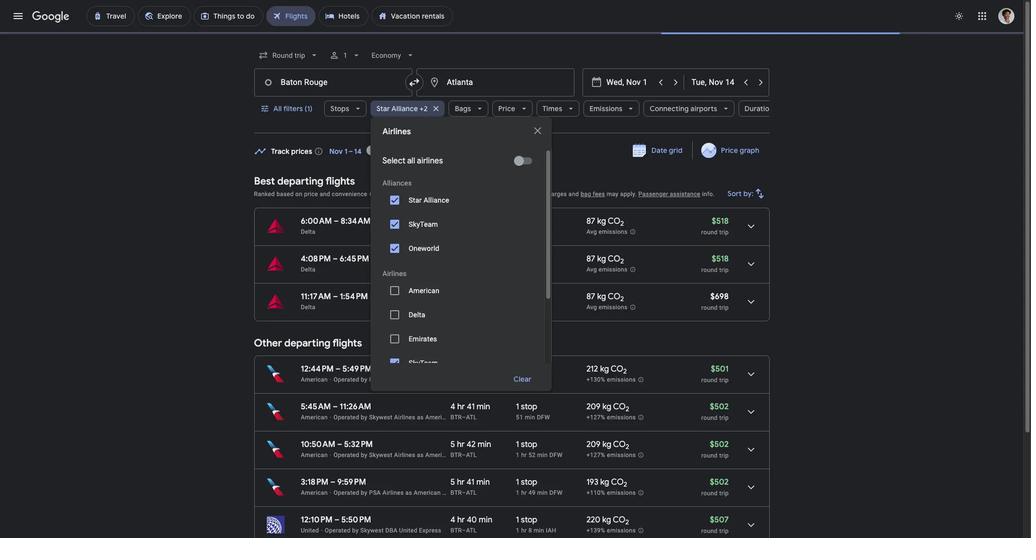Task type: describe. For each thing, give the bounding box(es) containing it.
trip for 501 us dollars text field at right
[[720, 377, 729, 384]]

5:50 pm
[[341, 516, 371, 526]]

$502 round trip for 5 hr 41 min
[[702, 478, 729, 498]]

flight details. leaves baton rouge metropolitan airport at 6:00 am on wednesday, november 1 and arrives at hartsfield-jackson atlanta international airport at 8:34 am on wednesday, november 1. image
[[739, 215, 763, 239]]

round for 501 us dollars text field at right
[[702, 377, 718, 384]]

$501 round trip
[[702, 365, 729, 384]]

1 stop 1 hr 49 min dfw
[[516, 478, 563, 497]]

other departing flights
[[254, 337, 362, 350]]

as left 43
[[497, 377, 504, 384]]

btr for 5 hr 42 min
[[451, 452, 462, 459]]

dba
[[386, 528, 398, 535]]

american down 3:18 pm
[[301, 490, 328, 497]]

flight details. leaves baton rouge metropolitan airport at 12:44 pm on wednesday, november 1 and arrives at hartsfield-jackson atlanta international airport at 5:49 pm on wednesday, november 1. image
[[739, 363, 763, 387]]

round for 502 us dollars text field
[[702, 491, 718, 498]]

1:54 pm
[[340, 292, 368, 302]]

220
[[587, 516, 601, 526]]

leaves baton rouge metropolitan airport at 11:17 am on wednesday, november 1 and arrives at hartsfield-jackson atlanta international airport at 1:54 pm on wednesday, november 1. element
[[301, 292, 368, 302]]

4 for 4 hr 40 min
[[451, 516, 456, 526]]

track
[[271, 147, 290, 156]]

only
[[504, 359, 520, 368]]

(1)
[[305, 104, 312, 113]]

by for 5:49 pm
[[361, 377, 368, 384]]

star alliance +2
[[377, 104, 428, 113]]

Departure time: 10:50 AM. text field
[[301, 440, 335, 450]]

hr inside 4 hr 40 min btr – atl
[[457, 516, 465, 526]]

sort
[[728, 189, 742, 198]]

leaves baton rouge metropolitan airport at 12:44 pm on wednesday, november 1 and arrives at hartsfield-jackson atlanta international airport at 5:49 pm on wednesday, november 1. element
[[301, 365, 372, 375]]

$501
[[711, 365, 729, 375]]

min inside 1 stop 1 hr 52 min dfw
[[537, 452, 548, 459]]

skywest for 11:26 am
[[369, 415, 393, 422]]

4 for 4 hr 41 min
[[451, 402, 456, 413]]

by for 9:59 pm
[[361, 490, 368, 497]]

close dialog image
[[532, 125, 544, 137]]

psa for 5:49 pm
[[369, 377, 381, 384]]

trip for 518 us dollars text box associated with 6:45 pm
[[720, 267, 729, 274]]

alliance for star alliance
[[424, 196, 450, 205]]

Arrival time: 5:32 PM. text field
[[344, 440, 373, 450]]

nov 1 – 14
[[330, 147, 362, 156]]

layover (1 of 1) is a 1 hr 52 min layover at dallas/fort worth international airport in dallas. element
[[516, 452, 582, 460]]

4 hr 41 min btr – atl
[[451, 402, 490, 422]]

+127% emissions for 4 hr 41 min
[[587, 415, 636, 422]]

round for 507 us dollars text field
[[702, 528, 718, 535]]

4:08 pm – 6:45 pm delta
[[301, 254, 369, 274]]

1 fees from the left
[[473, 191, 485, 198]]

nonstop flight. element for 8:34 am
[[516, 217, 548, 228]]

hr inside 1 stop 1 hr 8 min iah
[[521, 528, 527, 535]]

kg inside the 193 kg co 2
[[601, 478, 610, 488]]

prices
[[291, 147, 312, 156]]

date grid button
[[625, 142, 691, 160]]

518 us dollars text field for 6:45 pm
[[712, 254, 729, 264]]

operated for 5:32 pm
[[334, 452, 359, 459]]

Departure time: 4:08 PM. text field
[[301, 254, 331, 264]]

12:10 pm
[[301, 516, 333, 526]]

eagle,
[[443, 377, 459, 384]]

bag fees button
[[581, 191, 605, 198]]

10:50 am – 5:32 pm
[[301, 440, 373, 450]]

leaves baton rouge metropolitan airport at 5:45 am on wednesday, november 1 and arrives at hartsfield-jackson atlanta international airport at 11:26 am on wednesday, november 1. element
[[301, 402, 371, 413]]

– left 5:49 pm text field
[[336, 365, 341, 375]]

passenger assistance button
[[639, 191, 701, 198]]

+127% for 5 hr 42 min
[[587, 452, 606, 459]]

avg emissions for 1:54 pm
[[587, 304, 628, 311]]

alliances
[[383, 179, 412, 187]]

round for 518 us dollars text box associated with 6:45 pm
[[702, 267, 718, 274]]

6:00 am
[[301, 217, 332, 227]]

eagle for 5 hr 42 min
[[454, 452, 470, 459]]

502 US dollars text field
[[710, 478, 729, 488]]

2 and from the left
[[569, 191, 579, 198]]

flight details. leaves baton rouge metropolitan airport at 5:45 am on wednesday, november 1 and arrives at hartsfield-jackson atlanta international airport at 11:26 am on wednesday, november 1. image
[[739, 400, 763, 425]]

as for 5 hr 41 min
[[406, 490, 412, 497]]

1 skyteam from the top
[[409, 221, 438, 229]]

87 kg co 2 for 1:54 pm
[[587, 292, 624, 304]]

$518 round trip for 6:45 pm
[[702, 254, 729, 274]]

taxes
[[451, 191, 466, 198]]

operated down "leaves baton rouge metropolitan airport at 12:10 pm on wednesday, november 1 and arrives at hartsfield-jackson atlanta international airport at 5:50 pm on wednesday, november 1." element
[[325, 528, 351, 535]]

delta for 4:08 pm
[[301, 266, 316, 274]]

+
[[468, 191, 471, 198]]

$502 for 4 hr 41 min
[[710, 402, 729, 413]]

by for 5:32 pm
[[361, 452, 368, 459]]

1 inside the 1 stop 51 min dfw
[[516, 402, 519, 413]]

min for 1 stop 51 min dfw
[[525, 415, 536, 422]]

1 inside 1 stop 43 min
[[516, 365, 519, 375]]

stops
[[331, 104, 349, 113]]

co inside 212 kg co 2
[[611, 365, 624, 375]]

find the best price region
[[254, 138, 770, 168]]

212 kg co 2
[[587, 365, 627, 376]]

507 US dollars text field
[[710, 516, 729, 526]]

12:44 pm
[[301, 365, 334, 375]]

eagle for 4 hr 41 min
[[454, 415, 470, 422]]

leaves baton rouge metropolitan airport at 4:08 pm on wednesday, november 1 and arrives at hartsfield-jackson atlanta international airport at 6:45 pm on wednesday, november 1. element
[[301, 254, 369, 264]]

4:08 pm
[[301, 254, 331, 264]]

total duration 5 hr 42 min. element
[[451, 440, 516, 452]]

– left arrival time: 5:50 pm. 'text box'
[[335, 516, 340, 526]]

1 stop 1 hr 52 min dfw
[[516, 440, 563, 459]]

+127% emissions for 5 hr 42 min
[[587, 452, 636, 459]]

87 for 1:54 pm
[[587, 292, 596, 302]]

$518 for 6:45 pm
[[712, 254, 729, 264]]

other
[[254, 337, 282, 350]]

avg emissions for 8:34 am
[[587, 229, 628, 236]]

min for 4 hr 41 min btr – atl
[[477, 402, 490, 413]]

iah
[[546, 528, 557, 535]]

operated by skywest airlines as american eagle for 11:26 am
[[334, 415, 470, 422]]

2 skyteam from the top
[[409, 360, 438, 368]]

all
[[273, 104, 282, 113]]

40
[[467, 516, 477, 526]]

based
[[277, 191, 294, 198]]

2 inside 212 kg co 2
[[624, 368, 627, 376]]

2 inside 220 kg co 2
[[626, 519, 629, 527]]

6:45 pm
[[340, 254, 369, 264]]

co inside 220 kg co 2
[[613, 516, 626, 526]]

12:10 pm – 5:50 pm
[[301, 516, 371, 526]]

on
[[295, 191, 303, 198]]

5 hr 42 min btr – atl
[[451, 440, 491, 459]]

1 inside popup button
[[343, 51, 348, 59]]

trip for "$698" text box
[[720, 305, 729, 312]]

6:00 am – 8:34 am delta
[[301, 217, 371, 236]]

trip for $502 text box
[[720, 415, 729, 422]]

sort by:
[[728, 189, 754, 198]]

all filters (1) button
[[254, 97, 321, 121]]

round for $502 text field
[[702, 453, 718, 460]]

may
[[607, 191, 619, 198]]

1 stop 43 min
[[516, 365, 538, 384]]

5:45 am – 11:26 am
[[301, 402, 371, 413]]

atl for 5 hr 42 min
[[466, 452, 477, 459]]

airlines
[[417, 156, 443, 166]]

– inside 4 hr 40 min btr – atl
[[462, 528, 466, 535]]

flights for other departing flights
[[333, 337, 362, 350]]

sort by: button
[[724, 182, 770, 206]]

select all airlines
[[383, 156, 443, 166]]

2 inside the 193 kg co 2
[[624, 481, 628, 490]]

209 kg co 2 for 4 hr 41 min
[[587, 402, 630, 414]]

trip for 518 us dollars text box related to 8:34 am
[[720, 229, 729, 236]]

operated for 9:59 pm
[[334, 490, 359, 497]]

52
[[529, 452, 536, 459]]

2 fees from the left
[[593, 191, 605, 198]]

1 stop flight. element for 4 hr 40 min
[[516, 516, 538, 527]]

5 hr 41 min btr – atl
[[451, 478, 490, 497]]

round for "$698" text box
[[702, 305, 718, 312]]

american up express
[[414, 490, 441, 497]]

3:18 pm – 9:59 pm
[[301, 478, 366, 488]]

$502 round trip for 5 hr 42 min
[[702, 440, 729, 460]]

leaves baton rouge metropolitan airport at 3:18 pm on wednesday, november 1 and arrives at hartsfield-jackson atlanta international airport at 9:59 pm on wednesday, november 1. element
[[301, 478, 366, 488]]

$502 for 5 hr 41 min
[[710, 478, 729, 488]]

12:44 pm – 5:49 pm
[[301, 365, 372, 375]]

emirates
[[409, 335, 437, 344]]

1 1 stop flight. element from the top
[[516, 365, 538, 376]]

clear button
[[502, 368, 544, 392]]

eagle right the clear
[[534, 377, 550, 384]]

$502 for 5 hr 42 min
[[710, 440, 729, 450]]

as left eagle,
[[406, 377, 412, 384]]

– inside 5 hr 41 min btr – atl
[[462, 490, 466, 497]]

best
[[254, 175, 275, 188]]

$518 round trip for 8:34 am
[[702, 217, 729, 236]]

5:32 pm
[[344, 440, 373, 450]]

operated for 5:49 pm
[[334, 377, 359, 384]]

42
[[467, 440, 476, 450]]

+110%
[[587, 490, 606, 497]]

price
[[304, 191, 318, 198]]

american left eagle,
[[414, 377, 441, 384]]

stops button
[[325, 97, 367, 121]]

emissions
[[590, 104, 623, 113]]

clear
[[514, 375, 532, 384]]

leaves baton rouge metropolitan airport at 12:10 pm on wednesday, november 1 and arrives at hartsfield-jackson atlanta international airport at 5:50 pm on wednesday, november 1. element
[[301, 516, 371, 526]]

flight details. leaves baton rouge metropolitan airport at 10:50 am on wednesday, november 1 and arrives at hartsfield-jackson atlanta international airport at 5:32 pm on wednesday, november 1. image
[[739, 438, 763, 462]]

min for 4 hr 40 min btr – atl
[[479, 516, 493, 526]]

atl for 4 hr 40 min
[[466, 528, 477, 535]]

required
[[426, 191, 449, 198]]

kg inside 220 kg co 2
[[603, 516, 611, 526]]

total duration 4 hr 41 min. element
[[451, 402, 516, 414]]

+139% emissions
[[587, 528, 636, 535]]

flight details. leaves baton rouge metropolitan airport at 4:08 pm on wednesday, november 1 and arrives at hartsfield-jackson atlanta international airport at 6:45 pm on wednesday, november 1. image
[[739, 252, 763, 277]]

5:49 pm
[[343, 365, 372, 375]]

filters
[[283, 104, 303, 113]]

american inside search field
[[409, 287, 440, 295]]

american down operated by psa airlines as american eagle, psa airlines as american eagle
[[426, 415, 453, 422]]

nonstop for 8:34 am
[[516, 217, 548, 227]]

Arrival time: 11:26 AM. text field
[[340, 402, 371, 413]]

518 us dollars text field for 8:34 am
[[712, 217, 729, 227]]

duration
[[745, 104, 774, 113]]

11:17 am – 1:54 pm delta
[[301, 292, 368, 311]]

11:17 am
[[301, 292, 331, 302]]

delta up emirates
[[409, 311, 426, 319]]

for
[[487, 191, 495, 198]]

connecting airports button
[[644, 97, 735, 121]]

departing for other
[[284, 337, 331, 350]]

2 vertical spatial skywest
[[361, 528, 384, 535]]

atl for 5 hr 41 min
[[466, 490, 477, 497]]

41 for 4
[[467, 402, 475, 413]]

prices
[[385, 191, 402, 198]]

american down 12:44 pm "text box"
[[301, 377, 328, 384]]

Departure time: 6:00 AM. text field
[[301, 217, 332, 227]]

41 for 5
[[467, 478, 475, 488]]

operated by psa airlines as american eagle, psa airlines as american eagle
[[334, 377, 550, 384]]

– right departure time: 3:18 pm. text box
[[331, 478, 336, 488]]

bags button
[[449, 97, 488, 121]]

dfw inside the 1 stop 51 min dfw
[[537, 415, 550, 422]]

select
[[383, 156, 406, 166]]

eagle for 5 hr 41 min
[[443, 490, 458, 497]]

assistance
[[670, 191, 701, 198]]

502 US dollars text field
[[710, 440, 729, 450]]

Arrival time: 1:54 PM. text field
[[340, 292, 368, 302]]

87 for 8:34 am
[[587, 217, 596, 227]]

main content containing best departing flights
[[254, 138, 770, 539]]

as for 4 hr 41 min
[[417, 415, 424, 422]]



Task type: locate. For each thing, give the bounding box(es) containing it.
193 kg co 2
[[587, 478, 628, 490]]

stop up 8
[[521, 516, 538, 526]]

0 vertical spatial +127% emissions
[[587, 415, 636, 422]]

1 5 from the top
[[451, 440, 455, 450]]

stop up the clear
[[521, 365, 538, 375]]

4 inside 4 hr 40 min btr – atl
[[451, 516, 456, 526]]

2 nonstop from the top
[[516, 254, 548, 264]]

1 vertical spatial star
[[409, 196, 422, 205]]

trip up the $698 at the bottom right of the page
[[720, 267, 729, 274]]

1 stop from the top
[[521, 365, 538, 375]]

3 $502 round trip from the top
[[702, 478, 729, 498]]

 image
[[321, 528, 323, 535]]

1
[[343, 51, 348, 59], [497, 191, 500, 198], [516, 365, 519, 375], [516, 402, 519, 413], [516, 440, 519, 450], [516, 452, 520, 459], [516, 478, 519, 488], [516, 490, 520, 497], [516, 516, 519, 526], [516, 528, 520, 535]]

round for $502 text box
[[702, 415, 718, 422]]

1 vertical spatial avg
[[587, 267, 597, 274]]

87 kg co 2
[[587, 217, 624, 228], [587, 254, 624, 266], [587, 292, 624, 304]]

delta inside 4:08 pm – 6:45 pm delta
[[301, 266, 316, 274]]

star inside popup button
[[377, 104, 390, 113]]

$518
[[712, 217, 729, 227], [712, 254, 729, 264]]

2 operated by skywest airlines as american eagle from the top
[[334, 452, 470, 459]]

2 +127% from the top
[[587, 452, 606, 459]]

1 vertical spatial skywest
[[369, 452, 393, 459]]

trip for $502 text field
[[720, 453, 729, 460]]

1 stop 1 hr 8 min iah
[[516, 516, 557, 535]]

total duration 5 hr 41 min. element
[[451, 478, 516, 490]]

9:59 pm
[[337, 478, 366, 488]]

1 trip from the top
[[720, 229, 729, 236]]

0 vertical spatial 209
[[587, 402, 601, 413]]

alliance inside popup button
[[392, 104, 418, 113]]

by
[[361, 377, 368, 384], [361, 415, 368, 422], [361, 452, 368, 459], [361, 490, 368, 497], [352, 528, 359, 535]]

btr for 5 hr 41 min
[[451, 490, 462, 497]]

flights up convenience
[[326, 175, 355, 188]]

price for price graph
[[721, 146, 739, 155]]

3 atl from the top
[[466, 490, 477, 497]]

Departure time: 3:18 PM. text field
[[301, 478, 329, 488]]

2 209 kg co 2 from the top
[[587, 440, 630, 452]]

2 +127% emissions from the top
[[587, 452, 636, 459]]

2 vertical spatial 87
[[587, 292, 596, 302]]

nonstop for 1:54 pm
[[516, 292, 548, 302]]

2 btr from the top
[[451, 452, 462, 459]]

0 vertical spatial skywest
[[369, 415, 393, 422]]

Departure time: 12:10 PM. text field
[[301, 516, 333, 526]]

skywest down arrival time: 5:50 pm. 'text box'
[[361, 528, 384, 535]]

1 and from the left
[[320, 191, 330, 198]]

ranked
[[254, 191, 275, 198]]

501 US dollars text field
[[711, 365, 729, 375]]

$502 round trip up 502 us dollars text field
[[702, 440, 729, 460]]

$502 round trip up $502 text field
[[702, 402, 729, 422]]

atl inside 5 hr 41 min btr – atl
[[466, 490, 477, 497]]

1 87 from the top
[[587, 217, 596, 227]]

209 for 5 hr 42 min
[[587, 440, 601, 450]]

2 $502 round trip from the top
[[702, 440, 729, 460]]

$518 left flight details. leaves baton rouge metropolitan airport at 6:00 am on wednesday, november 1 and arrives at hartsfield-jackson atlanta international airport at 8:34 am on wednesday, november 1. image
[[712, 217, 729, 227]]

– inside 11:17 am – 1:54 pm delta
[[333, 292, 338, 302]]

flight details. leaves baton rouge metropolitan airport at 3:18 pm on wednesday, november 1 and arrives at hartsfield-jackson atlanta international airport at 9:59 pm on wednesday, november 1. image
[[739, 476, 763, 500]]

price inside popup button
[[499, 104, 516, 113]]

and left bag
[[569, 191, 579, 198]]

dfw for 209
[[550, 452, 563, 459]]

0 vertical spatial alliance
[[392, 104, 418, 113]]

209 for 4 hr 41 min
[[587, 402, 601, 413]]

1 209 kg co 2 from the top
[[587, 402, 630, 414]]

0 vertical spatial +127%
[[587, 415, 606, 422]]

4 hr 40 min btr – atl
[[451, 516, 493, 535]]

stop inside 1 stop 1 hr 8 min iah
[[521, 516, 538, 526]]

psa for 9:59 pm
[[369, 490, 381, 497]]

round down $502 text field
[[702, 453, 718, 460]]

main menu image
[[12, 10, 24, 22]]

5
[[451, 440, 455, 450], [451, 478, 455, 488]]

$698 round trip
[[702, 292, 729, 312]]

87 for 6:45 pm
[[587, 254, 596, 264]]

swap origin and destination. image
[[408, 77, 420, 89]]

0 vertical spatial star
[[377, 104, 390, 113]]

4 1 stop flight. element from the top
[[516, 478, 538, 490]]

bags
[[455, 104, 471, 113]]

51
[[516, 415, 523, 422]]

2 209 from the top
[[587, 440, 601, 450]]

2 $502 from the top
[[710, 440, 729, 450]]

hr left 52
[[521, 452, 527, 459]]

round down 502 us dollars text field
[[702, 491, 718, 498]]

1 vertical spatial 4
[[451, 516, 456, 526]]

round
[[702, 229, 718, 236], [702, 267, 718, 274], [702, 305, 718, 312], [702, 377, 718, 384], [702, 415, 718, 422], [702, 453, 718, 460], [702, 491, 718, 498], [702, 528, 718, 535]]

2 avg from the top
[[587, 267, 597, 274]]

– down the 'total duration 4 hr 40 min.' element
[[462, 528, 466, 535]]

stop inside 1 stop 1 hr 49 min dfw
[[521, 478, 538, 488]]

american down "oneworld" at the left top of page
[[409, 287, 440, 295]]

5 1 stop flight. element from the top
[[516, 516, 538, 527]]

btr inside 4 hr 40 min btr – atl
[[451, 528, 462, 535]]

hr
[[457, 402, 465, 413], [457, 440, 465, 450], [521, 452, 527, 459], [457, 478, 465, 488], [521, 490, 527, 497], [457, 516, 465, 526], [521, 528, 527, 535]]

1 87 kg co 2 from the top
[[587, 217, 624, 228]]

$518 left flight details. leaves baton rouge metropolitan airport at 4:08 pm on wednesday, november 1 and arrives at hartsfield-jackson atlanta international airport at 6:45 pm on wednesday, november 1. icon
[[712, 254, 729, 264]]

adult.
[[502, 191, 518, 198]]

+110% emissions
[[587, 490, 636, 497]]

total duration 4 hr 5 min. element
[[451, 365, 516, 376]]

2
[[621, 220, 624, 228], [621, 257, 624, 266], [621, 295, 624, 304], [624, 368, 627, 376], [626, 406, 630, 414], [626, 443, 630, 452], [624, 481, 628, 490], [626, 519, 629, 527]]

0 vertical spatial 518 us dollars text field
[[712, 217, 729, 227]]

Arrival time: 8:34 AM. text field
[[341, 217, 371, 227]]

btr right express
[[451, 528, 462, 535]]

1 stop flight. element up 52
[[516, 440, 538, 452]]

None search field
[[254, 43, 791, 452]]

round down the $698 at the bottom right of the page
[[702, 305, 718, 312]]

None text field
[[254, 69, 412, 97]]

$518 for 8:34 am
[[712, 217, 729, 227]]

0 vertical spatial 209 kg co 2
[[587, 402, 630, 414]]

1 vertical spatial 87
[[587, 254, 596, 264]]

by down 5:50 pm
[[352, 528, 359, 535]]

3 avg emissions from the top
[[587, 304, 628, 311]]

3:18 pm
[[301, 478, 329, 488]]

price left graph
[[721, 146, 739, 155]]

2 vertical spatial $502 round trip
[[702, 478, 729, 498]]

avg for 1:54 pm
[[587, 304, 597, 311]]

– down total duration 5 hr 41 min. element
[[462, 490, 466, 497]]

price inside "button"
[[721, 146, 739, 155]]

hr left the 40
[[457, 516, 465, 526]]

hr left 8
[[521, 528, 527, 535]]

Arrival time: 5:50 PM. text field
[[341, 516, 371, 526]]

times
[[543, 104, 563, 113]]

atl down 42
[[466, 452, 477, 459]]

8:34 am
[[341, 217, 371, 227]]

min for 5 hr 41 min btr – atl
[[477, 478, 490, 488]]

round up "$698" text box
[[702, 267, 718, 274]]

Arrival time: 6:45 PM. text field
[[340, 254, 369, 264]]

min right 49
[[537, 490, 548, 497]]

1 $518 from the top
[[712, 217, 729, 227]]

2 vertical spatial dfw
[[550, 490, 563, 497]]

1 operated by skywest airlines as american eagle from the top
[[334, 415, 470, 422]]

nonstop flight. element
[[516, 217, 548, 228], [516, 254, 548, 266], [516, 292, 548, 304]]

stop inside 1 stop 43 min
[[521, 365, 538, 375]]

2 5 from the top
[[451, 478, 455, 488]]

stop inside 1 stop 1 hr 52 min dfw
[[521, 440, 538, 450]]

delta
[[301, 229, 316, 236], [301, 266, 316, 274], [301, 304, 316, 311], [409, 311, 426, 319]]

0 vertical spatial 41
[[467, 402, 475, 413]]

min
[[525, 377, 536, 384], [477, 402, 490, 413], [525, 415, 536, 422], [478, 440, 491, 450], [537, 452, 548, 459], [477, 478, 490, 488], [537, 490, 548, 497], [479, 516, 493, 526], [534, 528, 545, 535]]

stop up 51
[[521, 402, 538, 413]]

49
[[529, 490, 536, 497]]

hr inside 1 stop 1 hr 49 min dfw
[[521, 490, 527, 497]]

4 stop from the top
[[521, 478, 538, 488]]

6 trip from the top
[[720, 453, 729, 460]]

– inside 4 hr 41 min btr – atl
[[462, 415, 466, 422]]

1 vertical spatial 87 kg co 2
[[587, 254, 624, 266]]

round inside $501 round trip
[[702, 377, 718, 384]]

1 horizontal spatial and
[[569, 191, 579, 198]]

avg for 6:45 pm
[[587, 267, 597, 274]]

hr down 5 hr 42 min btr – atl
[[457, 478, 465, 488]]

layover (1 of 1) is a 43 min layover at charlotte douglas international airport in charlotte. element
[[516, 376, 582, 384]]

0 vertical spatial $518
[[712, 217, 729, 227]]

atl inside 4 hr 41 min btr – atl
[[466, 415, 477, 422]]

min inside 1 stop 1 hr 8 min iah
[[534, 528, 545, 535]]

1 stop flight. element for 5 hr 42 min
[[516, 440, 538, 452]]

atl down the 40
[[466, 528, 477, 535]]

eagle down total duration 5 hr 41 min. element
[[443, 490, 458, 497]]

stop for 5 hr 42 min
[[521, 440, 538, 450]]

hr inside 4 hr 41 min btr – atl
[[457, 402, 465, 413]]

209 kg co 2 up the 193 kg co 2
[[587, 440, 630, 452]]

0 vertical spatial $502
[[710, 402, 729, 413]]

1 horizontal spatial united
[[399, 528, 418, 535]]

only button
[[492, 352, 532, 376]]

0 vertical spatial 87 kg co 2
[[587, 217, 624, 228]]

5 stop from the top
[[521, 516, 538, 526]]

3 nonstop flight. element from the top
[[516, 292, 548, 304]]

star for star alliance +2
[[377, 104, 390, 113]]

by down arrival time: 5:32 pm. text field
[[361, 452, 368, 459]]

1 vertical spatial $502 round trip
[[702, 440, 729, 460]]

1 vertical spatial alliance
[[424, 196, 450, 205]]

41 inside 5 hr 41 min btr – atl
[[467, 478, 475, 488]]

convenience
[[332, 191, 367, 198]]

2 round from the top
[[702, 267, 718, 274]]

2 vertical spatial $502
[[710, 478, 729, 488]]

star for star alliance
[[409, 196, 422, 205]]

2 stop from the top
[[521, 402, 538, 413]]

0 vertical spatial 87
[[587, 217, 596, 227]]

times button
[[537, 97, 580, 121]]

0 vertical spatial 5
[[451, 440, 455, 450]]

1 vertical spatial +127% emissions
[[587, 452, 636, 459]]

41 down 5 hr 42 min btr – atl
[[467, 478, 475, 488]]

209 kg co 2
[[587, 402, 630, 414], [587, 440, 630, 452]]

delta down 4:08 pm
[[301, 266, 316, 274]]

5 down 5 hr 42 min btr – atl
[[451, 478, 455, 488]]

– inside 5 hr 42 min btr – atl
[[462, 452, 466, 459]]

btr down total duration 4 hr 41 min. element
[[451, 415, 462, 422]]

1 stop flight. element up 49
[[516, 478, 538, 490]]

btr for 4 hr 41 min
[[451, 415, 462, 422]]

min inside 4 hr 40 min btr – atl
[[479, 516, 493, 526]]

209 kg co 2 down +130% emissions
[[587, 402, 630, 414]]

price graph
[[721, 146, 760, 155]]

1 atl from the top
[[466, 415, 477, 422]]

btr inside 4 hr 41 min btr – atl
[[451, 415, 462, 422]]

0 vertical spatial $518 round trip
[[702, 217, 729, 236]]

41 inside 4 hr 41 min btr – atl
[[467, 402, 475, 413]]

2 4 from the top
[[451, 516, 456, 526]]

1 united from the left
[[301, 528, 319, 535]]

as down operated by psa airlines as american eagle, psa airlines as american eagle
[[417, 415, 424, 422]]

1 stop flight. element for 4 hr 41 min
[[516, 402, 538, 414]]

+127% emissions down +130% emissions
[[587, 415, 636, 422]]

1 round from the top
[[702, 229, 718, 236]]

Arrival time: 5:49 PM. text field
[[343, 365, 372, 375]]

– left "5:32 pm"
[[337, 440, 342, 450]]

1 avg emissions from the top
[[587, 229, 628, 236]]

0 vertical spatial skyteam
[[409, 221, 438, 229]]

loading results progress bar
[[0, 32, 1032, 34]]

1 vertical spatial flights
[[333, 337, 362, 350]]

220 kg co 2
[[587, 516, 629, 527]]

leaves baton rouge metropolitan airport at 10:50 am on wednesday, november 1 and arrives at hartsfield-jackson atlanta international airport at 5:32 pm on wednesday, november 1. element
[[301, 440, 373, 450]]

+127% for 4 hr 41 min
[[587, 415, 606, 422]]

airports
[[691, 104, 718, 113]]

1 vertical spatial nonstop
[[516, 254, 548, 264]]

by down 9:59 pm text field
[[361, 490, 368, 497]]

1 vertical spatial $518 round trip
[[702, 254, 729, 274]]

$502
[[710, 402, 729, 413], [710, 440, 729, 450], [710, 478, 729, 488]]

btr
[[451, 415, 462, 422], [451, 452, 462, 459], [451, 490, 462, 497], [451, 528, 462, 535]]

87 kg co 2 for 8:34 am
[[587, 217, 624, 228]]

2 1 stop flight. element from the top
[[516, 402, 538, 414]]

co
[[608, 217, 621, 227], [608, 254, 621, 264], [608, 292, 621, 302], [611, 365, 624, 375], [613, 402, 626, 413], [613, 440, 626, 450], [611, 478, 624, 488], [613, 516, 626, 526]]

atl inside 5 hr 42 min btr – atl
[[466, 452, 477, 459]]

0 horizontal spatial and
[[320, 191, 330, 198]]

skywest down arrival time: 5:32 pm. text field
[[369, 452, 393, 459]]

2 $518 from the top
[[712, 254, 729, 264]]

1 vertical spatial $502
[[710, 440, 729, 450]]

3 avg from the top
[[587, 304, 597, 311]]

date grid
[[652, 146, 683, 155]]

co inside the 193 kg co 2
[[611, 478, 624, 488]]

3 87 from the top
[[587, 292, 596, 302]]

8 trip from the top
[[720, 528, 729, 535]]

star right prices
[[409, 196, 422, 205]]

2 vertical spatial nonstop
[[516, 292, 548, 302]]

0 vertical spatial avg
[[587, 229, 597, 236]]

1 stop flight. element up 51
[[516, 402, 538, 414]]

round down 501 us dollars text field at right
[[702, 377, 718, 384]]

none search field containing airlines
[[254, 43, 791, 452]]

trip inside $698 round trip
[[720, 305, 729, 312]]

518 us dollars text field left flight details. leaves baton rouge metropolitan airport at 6:00 am on wednesday, november 1 and arrives at hartsfield-jackson atlanta international airport at 8:34 am on wednesday, november 1. image
[[712, 217, 729, 227]]

duration button
[[739, 97, 791, 121]]

by:
[[744, 189, 754, 198]]

209 kg co 2 for 5 hr 42 min
[[587, 440, 630, 452]]

min for 5 hr 42 min btr – atl
[[478, 440, 491, 450]]

5 for 5 hr 41 min
[[451, 478, 455, 488]]

trip for 502 us dollars text field
[[720, 491, 729, 498]]

btr inside 5 hr 42 min btr – atl
[[451, 452, 462, 459]]

4
[[451, 402, 456, 413], [451, 516, 456, 526]]

2 vertical spatial nonstop flight. element
[[516, 292, 548, 304]]

0 vertical spatial $502 round trip
[[702, 402, 729, 422]]

1 vertical spatial avg emissions
[[587, 267, 628, 274]]

avg emissions for 6:45 pm
[[587, 267, 628, 274]]

1 btr from the top
[[451, 415, 462, 422]]

5 round from the top
[[702, 415, 718, 422]]

round for 518 us dollars text box related to 8:34 am
[[702, 229, 718, 236]]

as up the operated by skywest dba united express
[[406, 490, 412, 497]]

american down "only" button
[[506, 377, 533, 384]]

alliance for star alliance +2
[[392, 104, 418, 113]]

1 stop flight. element
[[516, 365, 538, 376], [516, 402, 538, 414], [516, 440, 538, 452], [516, 478, 538, 490], [516, 516, 538, 527]]

connecting
[[650, 104, 689, 113]]

delta inside 6:00 am – 8:34 am delta
[[301, 229, 316, 236]]

1 $502 round trip from the top
[[702, 402, 729, 422]]

1 +127% emissions from the top
[[587, 415, 636, 422]]

4 down eagle,
[[451, 402, 456, 413]]

1 stop flight. element for 5 hr 41 min
[[516, 478, 538, 490]]

1 209 from the top
[[587, 402, 601, 413]]

leaves baton rouge metropolitan airport at 6:00 am on wednesday, november 1 and arrives at hartsfield-jackson atlanta international airport at 8:34 am on wednesday, november 1. element
[[301, 217, 371, 227]]

4 inside 4 hr 41 min btr – atl
[[451, 402, 456, 413]]

hr inside 5 hr 42 min btr – atl
[[457, 440, 465, 450]]

0 horizontal spatial alliance
[[392, 104, 418, 113]]

8 round from the top
[[702, 528, 718, 535]]

delta inside 11:17 am – 1:54 pm delta
[[301, 304, 316, 311]]

0 vertical spatial 4
[[451, 402, 456, 413]]

+127% up 193
[[587, 452, 606, 459]]

– right 5:45 am
[[333, 402, 338, 413]]

5 inside 5 hr 42 min btr – atl
[[451, 440, 455, 450]]

min right the 40
[[479, 516, 493, 526]]

departing up the 12:44 pm
[[284, 337, 331, 350]]

1 vertical spatial skyteam
[[409, 360, 438, 368]]

0 vertical spatial dfw
[[537, 415, 550, 422]]

atl down total duration 5 hr 41 min. element
[[466, 490, 477, 497]]

min inside 1 stop 1 hr 49 min dfw
[[537, 490, 548, 497]]

5 left 42
[[451, 440, 455, 450]]

delta down 11:17 am text field
[[301, 304, 316, 311]]

price button
[[492, 97, 533, 121]]

trip down 502 us dollars text field
[[720, 491, 729, 498]]

3 btr from the top
[[451, 490, 462, 497]]

87 kg co 2 for 6:45 pm
[[587, 254, 624, 266]]

operated down leaves baton rouge metropolitan airport at 12:44 pm on wednesday, november 1 and arrives at hartsfield-jackson atlanta international airport at 5:49 pm on wednesday, november 1. element on the left bottom
[[334, 377, 359, 384]]

trip down 507 us dollars text field
[[720, 528, 729, 535]]

0 vertical spatial flights
[[326, 175, 355, 188]]

1 518 us dollars text field from the top
[[712, 217, 729, 227]]

dfw inside 1 stop 1 hr 52 min dfw
[[550, 452, 563, 459]]

layover (1 of 1) is a 1 hr 8 min layover at george bush intercontinental airport in houston. element
[[516, 527, 582, 535]]

flight details. leaves baton rouge metropolitan airport at 11:17 am on wednesday, november 1 and arrives at hartsfield-jackson atlanta international airport at 1:54 pm on wednesday, november 1. image
[[739, 290, 763, 314]]

change appearance image
[[948, 4, 972, 28]]

price
[[499, 104, 516, 113], [721, 146, 739, 155]]

min inside the 1 stop 51 min dfw
[[525, 415, 536, 422]]

atl for 4 hr 41 min
[[466, 415, 477, 422]]

$518 round trip up "$698" text box
[[702, 254, 729, 274]]

– down total duration 5 hr 42 min. element
[[462, 452, 466, 459]]

1 vertical spatial departing
[[284, 337, 331, 350]]

2 atl from the top
[[466, 452, 477, 459]]

1 vertical spatial $518
[[712, 254, 729, 264]]

1 vertical spatial nonstop flight. element
[[516, 254, 548, 266]]

star alliance
[[409, 196, 450, 205]]

8
[[529, 528, 532, 535]]

– inside 6:00 am – 8:34 am delta
[[334, 217, 339, 227]]

operated for 11:26 am
[[334, 415, 359, 422]]

$502 round trip for 4 hr 41 min
[[702, 402, 729, 422]]

united right dba at the bottom
[[399, 528, 418, 535]]

avg for 8:34 am
[[587, 229, 597, 236]]

alliance
[[392, 104, 418, 113], [424, 196, 450, 205]]

kg inside 212 kg co 2
[[600, 365, 609, 375]]

+127% down the +130%
[[587, 415, 606, 422]]

optional
[[519, 191, 543, 198]]

dfw for 193
[[550, 490, 563, 497]]

3 round from the top
[[702, 305, 718, 312]]

atl inside 4 hr 40 min btr – atl
[[466, 528, 477, 535]]

0 vertical spatial departing
[[277, 175, 324, 188]]

1 vertical spatial 41
[[467, 478, 475, 488]]

1 vertical spatial +127%
[[587, 452, 606, 459]]

5 trip from the top
[[720, 415, 729, 422]]

1 horizontal spatial star
[[409, 196, 422, 205]]

min inside 5 hr 42 min btr – atl
[[478, 440, 491, 450]]

operated by skywest airlines as american eagle for 5:32 pm
[[334, 452, 470, 459]]

kg
[[598, 217, 606, 227], [598, 254, 606, 264], [598, 292, 606, 302], [600, 365, 609, 375], [603, 402, 612, 413], [603, 440, 612, 450], [601, 478, 610, 488], [603, 516, 611, 526]]

5:45 am
[[301, 402, 331, 413]]

united
[[301, 528, 319, 535], [399, 528, 418, 535]]

price graph button
[[695, 142, 768, 160]]

2 trip from the top
[[720, 267, 729, 274]]

2 518 us dollars text field from the top
[[712, 254, 729, 264]]

nonstop flight. element for 6:45 pm
[[516, 254, 548, 266]]

bag
[[581, 191, 592, 198]]

– inside 4:08 pm – 6:45 pm delta
[[333, 254, 338, 264]]

0 horizontal spatial price
[[499, 104, 516, 113]]

4 left the 40
[[451, 516, 456, 526]]

Arrival time: 9:59 PM. text field
[[337, 478, 366, 488]]

0 vertical spatial nonstop flight. element
[[516, 217, 548, 228]]

hr left 42
[[457, 440, 465, 450]]

learn more about tracked prices image
[[314, 147, 324, 156]]

1 vertical spatial 209 kg co 2
[[587, 440, 630, 452]]

$698
[[711, 292, 729, 302]]

$502 left flight details. leaves baton rouge metropolitan airport at 5:45 am on wednesday, november 1 and arrives at hartsfield-jackson atlanta international airport at 11:26 am on wednesday, november 1. icon
[[710, 402, 729, 413]]

btr down total duration 5 hr 42 min. element
[[451, 452, 462, 459]]

min inside 1 stop 43 min
[[525, 377, 536, 384]]

stop for 5 hr 41 min
[[521, 478, 538, 488]]

1 vertical spatial operated by skywest airlines as american eagle
[[334, 452, 470, 459]]

main content
[[254, 138, 770, 539]]

dfw right 49
[[550, 490, 563, 497]]

min inside 5 hr 41 min btr – atl
[[477, 478, 490, 488]]

btr inside 5 hr 41 min btr – atl
[[451, 490, 462, 497]]

1 vertical spatial dfw
[[550, 452, 563, 459]]

hr inside 5 hr 41 min btr – atl
[[457, 478, 465, 488]]

698 US dollars text field
[[711, 292, 729, 302]]

star alliance +2 button
[[371, 97, 445, 121]]

learn more about ranking image
[[369, 190, 378, 199]]

layover (1 of 1) is a 1 hr 49 min layover at dallas/fort worth international airport in dallas. element
[[516, 490, 582, 498]]

518 US dollars text field
[[712, 217, 729, 227], [712, 254, 729, 264]]

skywest for 5:32 pm
[[369, 452, 393, 459]]

round inside $698 round trip
[[702, 305, 718, 312]]

Departure text field
[[607, 69, 653, 96]]

operated by skywest airlines as american eagle
[[334, 415, 470, 422], [334, 452, 470, 459]]

Departure time: 11:17 AM. text field
[[301, 292, 331, 302]]

dfw right 52
[[550, 452, 563, 459]]

charges
[[545, 191, 567, 198]]

by down 5:49 pm text field
[[361, 377, 368, 384]]

7 trip from the top
[[720, 491, 729, 498]]

193
[[587, 478, 599, 488]]

trip down $502 text field
[[720, 453, 729, 460]]

0 horizontal spatial star
[[377, 104, 390, 113]]

Return text field
[[692, 69, 738, 96]]

all filters (1)
[[273, 104, 312, 113]]

3 stop from the top
[[521, 440, 538, 450]]

4 btr from the top
[[451, 528, 462, 535]]

and right price
[[320, 191, 330, 198]]

3 $502 from the top
[[710, 478, 729, 488]]

5 for 5 hr 42 min
[[451, 440, 455, 450]]

1 $502 from the top
[[710, 402, 729, 413]]

trip inside $501 round trip
[[720, 377, 729, 384]]

fees right "+"
[[473, 191, 485, 198]]

1 vertical spatial 209
[[587, 440, 601, 450]]

1 – 14
[[345, 147, 362, 156]]

1 +127% from the top
[[587, 415, 606, 422]]

round inside $507 round trip
[[702, 528, 718, 535]]

1 vertical spatial 5
[[451, 478, 455, 488]]

dfw inside 1 stop 1 hr 49 min dfw
[[550, 490, 563, 497]]

fees right bag
[[593, 191, 605, 198]]

min for 1 stop 43 min
[[525, 377, 536, 384]]

trip inside $507 round trip
[[720, 528, 729, 535]]

trip for 507 us dollars text field
[[720, 528, 729, 535]]

nov
[[330, 147, 343, 156]]

trip down $502 text box
[[720, 415, 729, 422]]

all
[[408, 156, 415, 166]]

$502 left flight details. leaves baton rouge metropolitan airport at 10:50 am on wednesday, november 1 and arrives at hartsfield-jackson atlanta international airport at 5:32 pm on wednesday, november 1. image on the bottom
[[710, 440, 729, 450]]

emissions button
[[584, 97, 640, 121]]

total duration 4 hr 40 min. element
[[451, 516, 516, 527]]

express
[[419, 528, 442, 535]]

0 horizontal spatial united
[[301, 528, 319, 535]]

2 87 from the top
[[587, 254, 596, 264]]

3 nonstop from the top
[[516, 292, 548, 302]]

None text field
[[416, 69, 575, 97]]

0 vertical spatial avg emissions
[[587, 229, 628, 236]]

flight details. leaves baton rouge metropolitan airport at 12:10 pm on wednesday, november 1 and arrives at hartsfield-jackson atlanta international airport at 5:50 pm on wednesday, november 1. image
[[739, 514, 763, 538]]

None field
[[254, 46, 323, 64], [368, 46, 419, 64], [254, 46, 323, 64], [368, 46, 419, 64]]

flights for best departing flights
[[326, 175, 355, 188]]

psa
[[369, 377, 381, 384], [461, 377, 473, 384], [369, 490, 381, 497]]

dfw right 51
[[537, 415, 550, 422]]

4 round from the top
[[702, 377, 718, 384]]

flights up 5:49 pm at the bottom left
[[333, 337, 362, 350]]

avg
[[587, 229, 597, 236], [587, 267, 597, 274], [587, 304, 597, 311]]

delta for 11:17 am
[[301, 304, 316, 311]]

round left flight details. leaves baton rouge metropolitan airport at 6:00 am on wednesday, november 1 and arrives at hartsfield-jackson atlanta international airport at 8:34 am on wednesday, november 1. image
[[702, 229, 718, 236]]

apply.
[[620, 191, 637, 198]]

1 nonstop from the top
[[516, 217, 548, 227]]

2 avg emissions from the top
[[587, 267, 628, 274]]

– left 6:45 pm text box
[[333, 254, 338, 264]]

emissions
[[599, 229, 628, 236], [599, 267, 628, 274], [599, 304, 628, 311], [607, 377, 636, 384], [607, 415, 636, 422], [607, 452, 636, 459], [607, 490, 636, 497], [607, 528, 636, 535]]

hr down eagle,
[[457, 402, 465, 413]]

stop up 49
[[521, 478, 538, 488]]

3 trip from the top
[[720, 305, 729, 312]]

2 $518 round trip from the top
[[702, 254, 729, 274]]

1 vertical spatial price
[[721, 146, 739, 155]]

3 87 kg co 2 from the top
[[587, 292, 624, 304]]

layover (1 of 1) is a 51 min layover at dallas/fort worth international airport in dallas. element
[[516, 414, 582, 422]]

2 vertical spatial avg emissions
[[587, 304, 628, 311]]

eagle
[[534, 377, 550, 384], [454, 415, 470, 422], [454, 452, 470, 459], [443, 490, 458, 497]]

4 trip from the top
[[720, 377, 729, 384]]

1 4 from the top
[[451, 402, 456, 413]]

3 1 stop flight. element from the top
[[516, 440, 538, 452]]

0 vertical spatial operated by skywest airlines as american eagle
[[334, 415, 470, 422]]

best departing flights
[[254, 175, 355, 188]]

american down 5:45 am
[[301, 415, 328, 422]]

Departure time: 12:44 PM. text field
[[301, 365, 334, 375]]

skywest
[[369, 415, 393, 422], [369, 452, 393, 459], [361, 528, 384, 535]]

date
[[652, 146, 667, 155]]

stop
[[521, 365, 538, 375], [521, 402, 538, 413], [521, 440, 538, 450], [521, 478, 538, 488], [521, 516, 538, 526]]

1 avg from the top
[[587, 229, 597, 236]]

hr inside 1 stop 1 hr 52 min dfw
[[521, 452, 527, 459]]

Departure time: 5:45 AM. text field
[[301, 402, 331, 413]]

1 horizontal spatial price
[[721, 146, 739, 155]]

nonstop flight. element for 1:54 pm
[[516, 292, 548, 304]]

0 horizontal spatial fees
[[473, 191, 485, 198]]

psa right eagle,
[[461, 377, 473, 384]]

american down 10:50 am
[[301, 452, 328, 459]]

1 horizontal spatial alliance
[[424, 196, 450, 205]]

stop up 52
[[521, 440, 538, 450]]

delta for 6:00 am
[[301, 229, 316, 236]]

by down 11:26 am
[[361, 415, 368, 422]]

stop for 4 hr 41 min
[[521, 402, 538, 413]]

2 united from the left
[[399, 528, 418, 535]]

2 vertical spatial 87 kg co 2
[[587, 292, 624, 304]]

1 $518 round trip from the top
[[702, 217, 729, 236]]

1 nonstop flight. element from the top
[[516, 217, 548, 228]]

min inside 4 hr 41 min btr – atl
[[477, 402, 490, 413]]

1 vertical spatial 518 us dollars text field
[[712, 254, 729, 264]]

4 atl from the top
[[466, 528, 477, 535]]

btr for 4 hr 40 min
[[451, 528, 462, 535]]

as for 5 hr 42 min
[[417, 452, 424, 459]]

502 US dollars text field
[[710, 402, 729, 413]]

american up 5 hr 41 min btr – atl
[[426, 452, 453, 459]]

stop for 4 hr 40 min
[[521, 516, 538, 526]]

2 vertical spatial avg
[[587, 304, 597, 311]]

2 87 kg co 2 from the top
[[587, 254, 624, 266]]

ranked based on price and convenience
[[254, 191, 367, 198]]

5 inside 5 hr 41 min btr – atl
[[451, 478, 455, 488]]

round down $502 text box
[[702, 415, 718, 422]]

skyteam down emirates
[[409, 360, 438, 368]]

7 round from the top
[[702, 491, 718, 498]]

6 round from the top
[[702, 453, 718, 460]]

1 horizontal spatial fees
[[593, 191, 605, 198]]

0 vertical spatial nonstop
[[516, 217, 548, 227]]

0 vertical spatial price
[[499, 104, 516, 113]]

trip down 501 us dollars text field at right
[[720, 377, 729, 384]]

2 nonstop flight. element from the top
[[516, 254, 548, 266]]

stop inside the 1 stop 51 min dfw
[[521, 402, 538, 413]]

nonstop for 6:45 pm
[[516, 254, 548, 264]]



Task type: vqa. For each thing, say whether or not it's contained in the screenshot.
the bottommost '4'
yes



